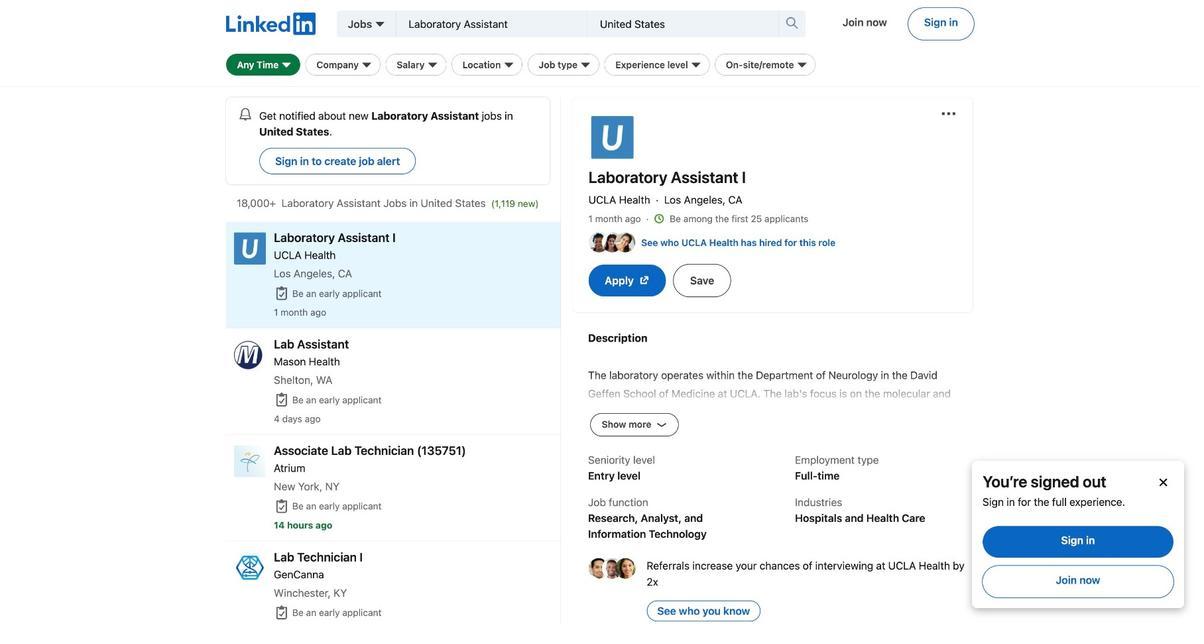Task type: vqa. For each thing, say whether or not it's contained in the screenshot.
Primary element
yes



Task type: describe. For each thing, give the bounding box(es) containing it.
Search job titles or companies search field
[[407, 17, 566, 31]]

primary element
[[226, 0, 974, 50]]

svg image
[[274, 392, 290, 408]]

Location search field
[[598, 17, 758, 31]]



Task type: locate. For each thing, give the bounding box(es) containing it.
clock image
[[654, 213, 665, 224]]

None search field
[[396, 11, 806, 37]]

svg image
[[639, 275, 650, 285], [274, 286, 290, 301], [274, 498, 290, 514], [274, 605, 290, 621]]

dialog
[[972, 461, 1184, 608]]

main content
[[226, 97, 561, 624]]

ucla health image
[[589, 114, 636, 161]]



